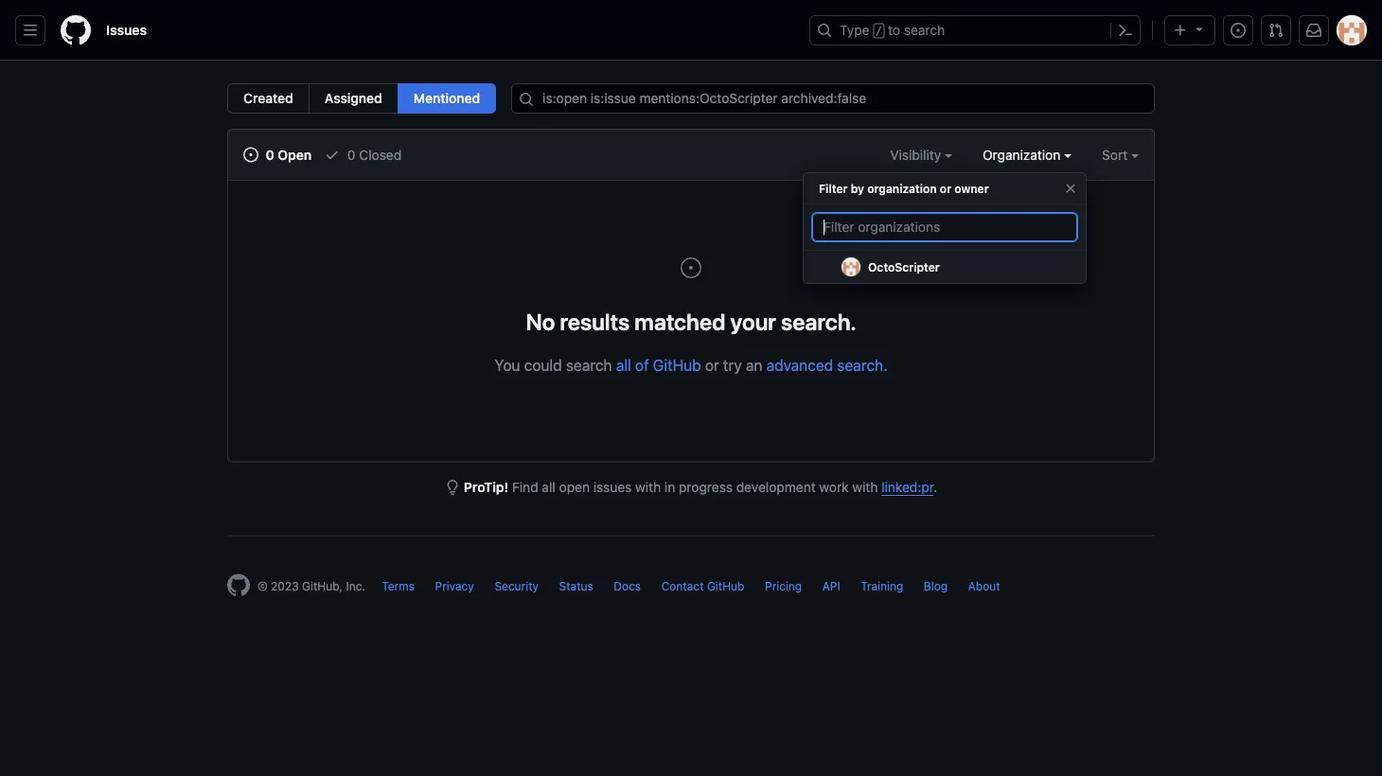 Task type: locate. For each thing, give the bounding box(es) containing it.
blog
[[924, 580, 948, 593]]

0 open link
[[243, 145, 312, 165]]

0 right check icon
[[347, 147, 356, 162]]

could
[[524, 356, 562, 374]]

status link
[[559, 580, 593, 593]]

all left of
[[616, 356, 631, 374]]

search
[[904, 22, 945, 38], [566, 356, 612, 374], [837, 356, 883, 374]]

progress
[[679, 480, 733, 495]]

0 vertical spatial github
[[653, 356, 701, 374]]

0 horizontal spatial or
[[705, 356, 719, 374]]

contact github
[[662, 580, 745, 593]]

1 horizontal spatial or
[[940, 182, 952, 195]]

1 vertical spatial or
[[705, 356, 719, 374]]

1 horizontal spatial .
[[934, 480, 937, 495]]

2 with from the left
[[853, 480, 878, 495]]

terms link
[[382, 580, 415, 593]]

1 0 from the left
[[266, 147, 274, 162]]

work
[[819, 480, 849, 495]]

1 with from the left
[[635, 480, 661, 495]]

security
[[495, 580, 539, 593]]

with left the in
[[635, 480, 661, 495]]

0
[[266, 147, 274, 162], [347, 147, 356, 162]]

all
[[616, 356, 631, 374], [542, 480, 556, 495]]

octoscripter link
[[804, 251, 1086, 284]]

search right to
[[904, 22, 945, 38]]

github right of
[[653, 356, 701, 374]]

0 closed link
[[325, 145, 402, 165]]

search.
[[781, 308, 857, 335]]

pricing
[[765, 580, 802, 593]]

1 vertical spatial issue opened image
[[680, 257, 703, 279]]

1 horizontal spatial with
[[853, 480, 878, 495]]

issue opened image
[[1231, 23, 1246, 38], [680, 257, 703, 279]]

2 0 from the left
[[347, 147, 356, 162]]

light bulb image
[[445, 480, 460, 495]]

to
[[888, 22, 900, 38]]

0 right issue opened icon
[[266, 147, 274, 162]]

0 for closed
[[347, 147, 356, 162]]

advanced search link
[[767, 356, 883, 374]]

owner
[[955, 182, 989, 195]]

@octoscripter image
[[842, 258, 861, 276]]

search down search.
[[837, 356, 883, 374]]

or
[[940, 182, 952, 195], [705, 356, 719, 374]]

sort button
[[1102, 145, 1139, 165]]

github
[[653, 356, 701, 374], [707, 580, 745, 593]]

git pull request image
[[1269, 23, 1284, 38]]

api link
[[822, 580, 840, 593]]

issues element
[[227, 83, 496, 114]]

0 horizontal spatial .
[[883, 356, 888, 374]]

status
[[559, 580, 593, 593]]

octoscripter
[[868, 260, 940, 274]]

homepage image
[[61, 15, 91, 45]]

docs link
[[614, 580, 641, 593]]

1 horizontal spatial 0
[[347, 147, 356, 162]]

created link
[[227, 83, 309, 114]]

created
[[243, 90, 293, 106]]

results
[[560, 308, 630, 335]]

open
[[559, 480, 590, 495]]

with
[[635, 480, 661, 495], [853, 480, 878, 495]]

1 horizontal spatial all
[[616, 356, 631, 374]]

search down results
[[566, 356, 612, 374]]

issues
[[106, 22, 147, 38]]

with right work
[[853, 480, 878, 495]]

docs
[[614, 580, 641, 593]]

0 horizontal spatial with
[[635, 480, 661, 495]]

blog link
[[924, 580, 948, 593]]

or left owner at the right top of the page
[[940, 182, 952, 195]]

0 horizontal spatial search
[[566, 356, 612, 374]]

.
[[883, 356, 888, 374], [934, 480, 937, 495]]

or left the try
[[705, 356, 719, 374]]

organization
[[983, 147, 1064, 162]]

1 horizontal spatial github
[[707, 580, 745, 593]]

0 horizontal spatial github
[[653, 356, 701, 374]]

1 horizontal spatial issue opened image
[[1231, 23, 1246, 38]]

development
[[736, 480, 816, 495]]

issue opened image up no results matched your search.
[[680, 257, 703, 279]]

0 vertical spatial all
[[616, 356, 631, 374]]

issues
[[593, 480, 632, 495]]

training link
[[861, 580, 904, 593]]

privacy link
[[435, 580, 474, 593]]

all right find
[[542, 480, 556, 495]]

protip!
[[464, 480, 509, 495]]

open
[[278, 147, 312, 162]]

try
[[723, 356, 742, 374]]

0 horizontal spatial all
[[542, 480, 556, 495]]

github right contact
[[707, 580, 745, 593]]

contact
[[662, 580, 704, 593]]

0 vertical spatial or
[[940, 182, 952, 195]]

security link
[[495, 580, 539, 593]]

by
[[851, 182, 864, 195]]

issue opened image left git pull request icon
[[1231, 23, 1246, 38]]

1 vertical spatial github
[[707, 580, 745, 593]]

0 horizontal spatial issue opened image
[[680, 257, 703, 279]]

2023
[[271, 580, 299, 593]]

github,
[[302, 580, 343, 593]]

0 horizontal spatial 0
[[266, 147, 274, 162]]

visibility button
[[890, 145, 952, 165]]



Task type: vqa. For each thing, say whether or not it's contained in the screenshot.
middle and
no



Task type: describe. For each thing, give the bounding box(es) containing it.
pricing link
[[765, 580, 802, 593]]

you
[[495, 356, 520, 374]]

1 vertical spatial all
[[542, 480, 556, 495]]

type / to search
[[840, 22, 945, 38]]

linked:pr link
[[882, 480, 934, 495]]

assigned link
[[308, 83, 398, 114]]

0 closed
[[344, 147, 402, 162]]

0 vertical spatial issue opened image
[[1231, 23, 1246, 38]]

training
[[861, 580, 904, 593]]

no
[[526, 308, 555, 335]]

close menu image
[[1063, 181, 1078, 196]]

command palette image
[[1118, 23, 1133, 38]]

an
[[746, 356, 763, 374]]

protip! find all open issues with in progress development work with linked:pr .
[[464, 480, 937, 495]]

visibility
[[890, 147, 945, 162]]

terms
[[382, 580, 415, 593]]

homepage image
[[227, 574, 250, 597]]

filter
[[819, 182, 848, 195]]

1 horizontal spatial search
[[837, 356, 883, 374]]

matched
[[635, 308, 726, 335]]

triangle down image
[[1192, 21, 1207, 36]]

0 for open
[[266, 147, 274, 162]]

type
[[840, 22, 870, 38]]

inc.
[[346, 580, 365, 593]]

you could search all of github or try an advanced search .
[[495, 356, 888, 374]]

in
[[665, 480, 675, 495]]

©
[[258, 580, 268, 593]]

contact github link
[[662, 580, 745, 593]]

about
[[968, 580, 1000, 593]]

sort
[[1102, 147, 1128, 162]]

issue opened image
[[243, 147, 258, 162]]

organization button
[[983, 145, 1072, 165]]

all of github link
[[616, 356, 701, 374]]

check image
[[325, 147, 340, 162]]

Search all issues text field
[[511, 83, 1155, 114]]

/
[[876, 25, 882, 38]]

api
[[822, 580, 840, 593]]

privacy
[[435, 580, 474, 593]]

filter by organization or owner
[[819, 182, 989, 195]]

linked:pr
[[882, 480, 934, 495]]

find
[[512, 480, 538, 495]]

2 horizontal spatial search
[[904, 22, 945, 38]]

search image
[[519, 92, 534, 107]]

your
[[731, 308, 776, 335]]

0 vertical spatial .
[[883, 356, 888, 374]]

notifications image
[[1307, 23, 1322, 38]]

assigned
[[325, 90, 382, 106]]

organization
[[867, 182, 937, 195]]

plus image
[[1173, 23, 1188, 38]]

0 open
[[262, 147, 312, 162]]

about link
[[968, 580, 1000, 593]]

Filter organizations text field
[[811, 212, 1078, 242]]

closed
[[359, 147, 402, 162]]

Issues search field
[[511, 83, 1155, 114]]

advanced
[[767, 356, 833, 374]]

no results matched your search.
[[526, 308, 857, 335]]

© 2023 github, inc.
[[258, 580, 365, 593]]

of
[[635, 356, 649, 374]]

1 vertical spatial .
[[934, 480, 937, 495]]



